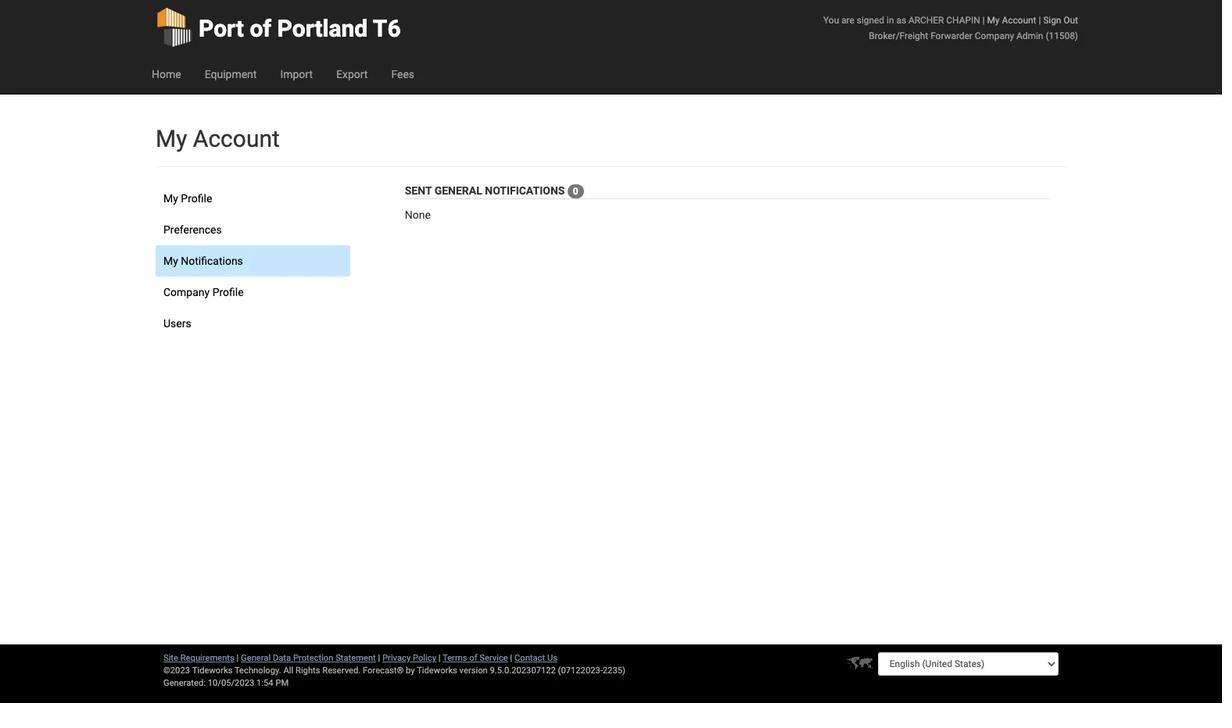 Task type: locate. For each thing, give the bounding box(es) containing it.
1 horizontal spatial of
[[469, 654, 477, 664]]

profile
[[181, 192, 212, 205], [212, 286, 244, 299]]

0 vertical spatial of
[[250, 15, 271, 42]]

| up technology.
[[237, 654, 239, 664]]

generated:
[[163, 679, 206, 689]]

notifications left 0
[[485, 185, 565, 197]]

0 vertical spatial account
[[1002, 15, 1036, 26]]

general up technology.
[[241, 654, 271, 664]]

none
[[405, 209, 431, 222]]

0 horizontal spatial notifications
[[181, 255, 243, 267]]

1 vertical spatial of
[[469, 654, 477, 664]]

profile down 'my notifications'
[[212, 286, 244, 299]]

notifications up company profile
[[181, 255, 243, 267]]

account up "admin"
[[1002, 15, 1036, 26]]

0 vertical spatial company
[[975, 30, 1014, 41]]

equipment
[[205, 68, 257, 81]]

site requirements | general data protection statement | privacy policy | terms of service | contact us ©2023 tideworks technology. all rights reserved. forecast® by tideworks version 9.5.0.202307122 (07122023-2235) generated: 10/05/2023 1:54 pm
[[163, 654, 625, 689]]

general data protection statement link
[[241, 654, 376, 664]]

sign
[[1043, 15, 1061, 26]]

0 horizontal spatial account
[[193, 125, 280, 152]]

my down preferences
[[163, 255, 178, 267]]

profile for company profile
[[212, 286, 244, 299]]

fees
[[391, 68, 414, 81]]

of
[[250, 15, 271, 42], [469, 654, 477, 664]]

profile for my profile
[[181, 192, 212, 205]]

my
[[987, 15, 1000, 26], [156, 125, 187, 152], [163, 192, 178, 205], [163, 255, 178, 267]]

0 vertical spatial profile
[[181, 192, 212, 205]]

are
[[841, 15, 855, 26]]

0
[[573, 186, 578, 197]]

of up "version"
[[469, 654, 477, 664]]

| right the chapin
[[983, 15, 985, 26]]

my up my profile in the left top of the page
[[156, 125, 187, 152]]

my for my profile
[[163, 192, 178, 205]]

|
[[983, 15, 985, 26], [1039, 15, 1041, 26], [237, 654, 239, 664], [378, 654, 380, 664], [438, 654, 441, 664], [510, 654, 512, 664]]

my profile
[[163, 192, 212, 205]]

you are signed in as archer chapin | my account | sign out broker/freight forwarder company admin (11508)
[[823, 15, 1078, 41]]

portland
[[277, 15, 368, 42]]

0 vertical spatial notifications
[[485, 185, 565, 197]]

account
[[1002, 15, 1036, 26], [193, 125, 280, 152]]

of right 'port'
[[250, 15, 271, 42]]

1 horizontal spatial general
[[434, 185, 482, 197]]

contact
[[515, 654, 545, 664]]

1 vertical spatial notifications
[[181, 255, 243, 267]]

reserved.
[[322, 666, 361, 676]]

sent general notifications 0
[[405, 185, 578, 197]]

general
[[434, 185, 482, 197], [241, 654, 271, 664]]

my right the chapin
[[987, 15, 1000, 26]]

1 horizontal spatial company
[[975, 30, 1014, 41]]

company down my account link
[[975, 30, 1014, 41]]

(11508)
[[1046, 30, 1078, 41]]

1 vertical spatial company
[[163, 286, 210, 299]]

sent
[[405, 185, 432, 197]]

0 vertical spatial general
[[434, 185, 482, 197]]

©2023 tideworks
[[163, 666, 233, 676]]

home
[[152, 68, 181, 81]]

general inside "sent general notifications 0"
[[434, 185, 482, 197]]

version
[[459, 666, 488, 676]]

my for my account
[[156, 125, 187, 152]]

0 horizontal spatial company
[[163, 286, 210, 299]]

1:54
[[257, 679, 273, 689]]

privacy policy link
[[382, 654, 436, 664]]

my account link
[[987, 15, 1036, 26]]

account down equipment
[[193, 125, 280, 152]]

1 vertical spatial profile
[[212, 286, 244, 299]]

1 horizontal spatial account
[[1002, 15, 1036, 26]]

general right sent
[[434, 185, 482, 197]]

rights
[[296, 666, 320, 676]]

my up preferences
[[163, 192, 178, 205]]

signed
[[857, 15, 884, 26]]

notifications
[[485, 185, 565, 197], [181, 255, 243, 267]]

equipment button
[[193, 55, 269, 94]]

contact us link
[[515, 654, 557, 664]]

profile up preferences
[[181, 192, 212, 205]]

my inside the "you are signed in as archer chapin | my account | sign out broker/freight forwarder company admin (11508)"
[[987, 15, 1000, 26]]

my notifications
[[163, 255, 243, 267]]

all
[[283, 666, 293, 676]]

0 horizontal spatial general
[[241, 654, 271, 664]]

home button
[[140, 55, 193, 94]]

1 vertical spatial general
[[241, 654, 271, 664]]

company up users
[[163, 286, 210, 299]]

company
[[975, 30, 1014, 41], [163, 286, 210, 299]]

1 horizontal spatial notifications
[[485, 185, 565, 197]]

import button
[[269, 55, 324, 94]]

as
[[896, 15, 906, 26]]

company inside the "you are signed in as archer chapin | my account | sign out broker/freight forwarder company admin (11508)"
[[975, 30, 1014, 41]]



Task type: describe. For each thing, give the bounding box(es) containing it.
| up the forecast®
[[378, 654, 380, 664]]

users
[[163, 317, 191, 330]]

forwarder
[[931, 30, 973, 41]]

in
[[887, 15, 894, 26]]

9.5.0.202307122
[[490, 666, 556, 676]]

(07122023-
[[558, 666, 603, 676]]

terms
[[443, 654, 467, 664]]

of inside 'site requirements | general data protection statement | privacy policy | terms of service | contact us ©2023 tideworks technology. all rights reserved. forecast® by tideworks version 9.5.0.202307122 (07122023-2235) generated: 10/05/2023 1:54 pm'
[[469, 654, 477, 664]]

site requirements link
[[163, 654, 234, 664]]

site
[[163, 654, 178, 664]]

0 horizontal spatial of
[[250, 15, 271, 42]]

2235)
[[603, 666, 625, 676]]

protection
[[293, 654, 333, 664]]

data
[[273, 654, 291, 664]]

us
[[547, 654, 557, 664]]

account inside the "you are signed in as archer chapin | my account | sign out broker/freight forwarder company admin (11508)"
[[1002, 15, 1036, 26]]

out
[[1064, 15, 1078, 26]]

my for my notifications
[[163, 255, 178, 267]]

export button
[[324, 55, 380, 94]]

| up 9.5.0.202307122
[[510, 654, 512, 664]]

port
[[199, 15, 244, 42]]

import
[[280, 68, 313, 81]]

notifications inside "sent general notifications 0"
[[485, 185, 565, 197]]

port of portland t6 link
[[156, 0, 401, 55]]

archer
[[909, 15, 944, 26]]

privacy
[[382, 654, 411, 664]]

statement
[[336, 654, 376, 664]]

general inside 'site requirements | general data protection statement | privacy policy | terms of service | contact us ©2023 tideworks technology. all rights reserved. forecast® by tideworks version 9.5.0.202307122 (07122023-2235) generated: 10/05/2023 1:54 pm'
[[241, 654, 271, 664]]

export
[[336, 68, 368, 81]]

fees button
[[380, 55, 426, 94]]

sign out link
[[1043, 15, 1078, 26]]

| left sign
[[1039, 15, 1041, 26]]

you
[[823, 15, 839, 26]]

chapin
[[946, 15, 980, 26]]

requirements
[[180, 654, 234, 664]]

t6
[[373, 15, 401, 42]]

admin
[[1017, 30, 1043, 41]]

| up tideworks
[[438, 654, 441, 664]]

terms of service link
[[443, 654, 508, 664]]

1 vertical spatial account
[[193, 125, 280, 152]]

10/05/2023
[[208, 679, 254, 689]]

tideworks
[[417, 666, 457, 676]]

service
[[480, 654, 508, 664]]

broker/freight
[[869, 30, 928, 41]]

company profile
[[163, 286, 244, 299]]

preferences
[[163, 224, 222, 236]]

my account
[[156, 125, 280, 152]]

by
[[406, 666, 415, 676]]

pm
[[276, 679, 289, 689]]

technology.
[[235, 666, 281, 676]]

port of portland t6
[[199, 15, 401, 42]]

policy
[[413, 654, 436, 664]]

forecast®
[[363, 666, 404, 676]]



Task type: vqa. For each thing, say whether or not it's contained in the screenshot.
Port of Portland T6 link
yes



